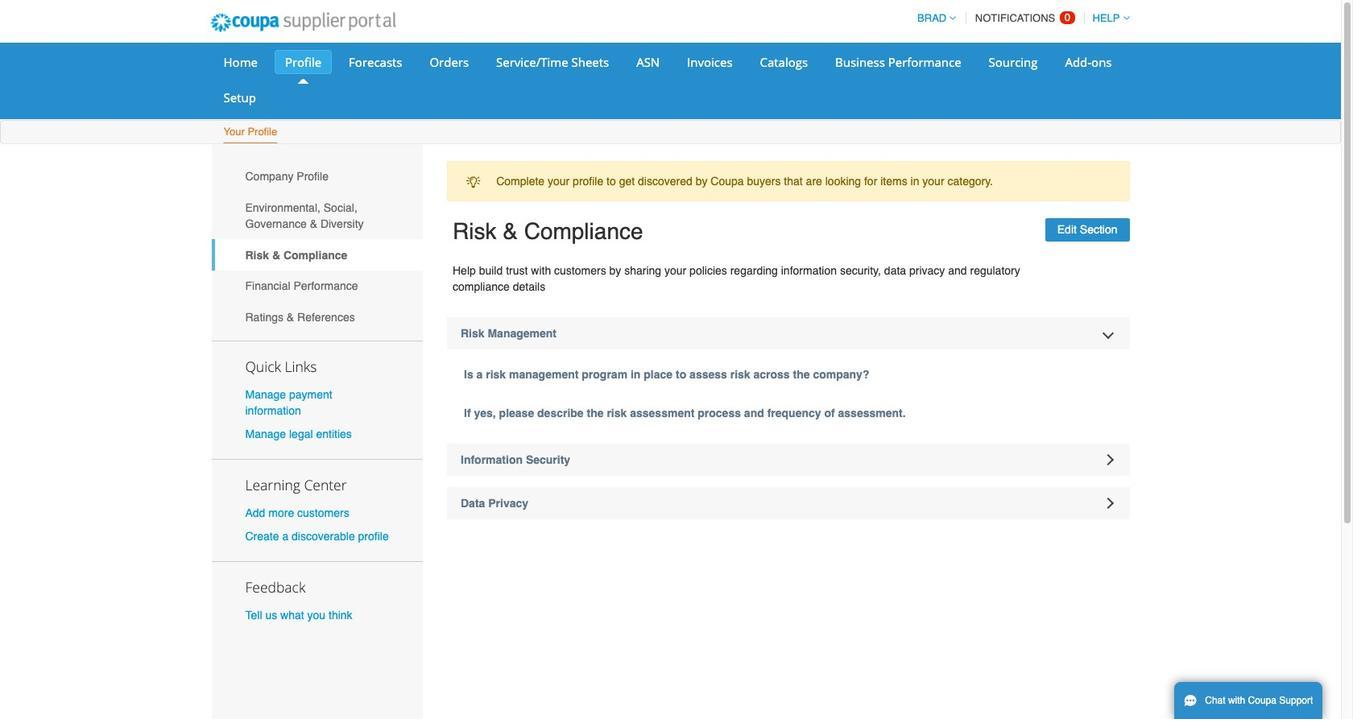 Task type: vqa. For each thing, say whether or not it's contained in the screenshot.
Chat with Coupa Support
yes



Task type: locate. For each thing, give the bounding box(es) containing it.
discovered
[[638, 175, 693, 188]]

performance inside the business performance link
[[888, 54, 962, 70]]

1 vertical spatial coupa
[[1248, 695, 1277, 707]]

with inside chat with coupa support button
[[1229, 695, 1246, 707]]

assessment
[[630, 407, 695, 420]]

risk & compliance up financial performance
[[245, 249, 347, 262]]

1 vertical spatial compliance
[[284, 249, 347, 262]]

manage for manage legal entities
[[245, 428, 286, 441]]

section
[[1080, 223, 1118, 236]]

assessment.
[[838, 407, 906, 420]]

information up manage legal entities
[[245, 404, 301, 417]]

coupa supplier portal image
[[199, 2, 407, 43]]

with inside help build trust with customers by sharing your policies regarding information security, data privacy and regulatory compliance details
[[531, 264, 551, 277]]

and
[[948, 264, 967, 277], [744, 407, 764, 420]]

0 horizontal spatial the
[[587, 407, 604, 420]]

data privacy heading
[[447, 487, 1130, 520]]

risk & compliance up trust
[[453, 219, 643, 244]]

quick
[[245, 357, 281, 376]]

risk down program
[[607, 407, 627, 420]]

0 horizontal spatial a
[[282, 530, 289, 543]]

1 vertical spatial risk
[[245, 249, 269, 262]]

your right sharing
[[665, 264, 687, 277]]

add
[[245, 507, 265, 520]]

customers inside help build trust with customers by sharing your policies regarding information security, data privacy and regulatory compliance details
[[554, 264, 606, 277]]

by
[[696, 175, 708, 188], [609, 264, 621, 277]]

0 vertical spatial and
[[948, 264, 967, 277]]

help
[[1093, 12, 1120, 24], [453, 264, 476, 277]]

0 vertical spatial profile
[[285, 54, 322, 70]]

in right items
[[911, 175, 920, 188]]

a
[[477, 368, 483, 381], [282, 530, 289, 543]]

profile right the your
[[248, 126, 277, 138]]

help up compliance
[[453, 264, 476, 277]]

0 horizontal spatial information
[[245, 404, 301, 417]]

more
[[269, 507, 294, 520]]

customers up discoverable
[[297, 507, 349, 520]]

1 vertical spatial the
[[587, 407, 604, 420]]

performance up references
[[294, 280, 358, 293]]

environmental,
[[245, 201, 321, 214]]

risk & compliance
[[453, 219, 643, 244], [245, 249, 347, 262]]

0 vertical spatial information
[[781, 264, 837, 277]]

program
[[582, 368, 628, 381]]

complete your profile to get discovered by coupa buyers that are looking for items in your category.
[[496, 175, 993, 188]]

risk up financial
[[245, 249, 269, 262]]

performance down brad
[[888, 54, 962, 70]]

0 vertical spatial by
[[696, 175, 708, 188]]

coupa inside alert
[[711, 175, 744, 188]]

0 horizontal spatial performance
[[294, 280, 358, 293]]

1 vertical spatial profile
[[358, 530, 389, 543]]

the right describe
[[587, 407, 604, 420]]

your
[[548, 175, 570, 188], [923, 175, 945, 188], [665, 264, 687, 277]]

trust
[[506, 264, 528, 277]]

help inside help build trust with customers by sharing your policies regarding information security, data privacy and regulatory compliance details
[[453, 264, 476, 277]]

information
[[781, 264, 837, 277], [245, 404, 301, 417]]

a right 'is'
[[477, 368, 483, 381]]

1 horizontal spatial profile
[[573, 175, 604, 188]]

add-ons link
[[1055, 50, 1123, 74]]

0 vertical spatial profile
[[573, 175, 604, 188]]

information
[[461, 454, 523, 466]]

brad
[[918, 12, 947, 24]]

profile link
[[275, 50, 332, 74]]

1 vertical spatial profile
[[248, 126, 277, 138]]

1 horizontal spatial performance
[[888, 54, 962, 70]]

1 horizontal spatial customers
[[554, 264, 606, 277]]

with right chat
[[1229, 695, 1246, 707]]

a for is
[[477, 368, 483, 381]]

to right place
[[676, 368, 687, 381]]

profile up "environmental, social, governance & diversity" link
[[297, 170, 329, 183]]

0 horizontal spatial with
[[531, 264, 551, 277]]

place
[[644, 368, 673, 381]]

& inside "environmental, social, governance & diversity"
[[310, 218, 317, 230]]

1 manage from the top
[[245, 388, 286, 401]]

coupa inside button
[[1248, 695, 1277, 707]]

1 vertical spatial help
[[453, 264, 476, 277]]

compliance
[[524, 219, 643, 244], [284, 249, 347, 262]]

0 vertical spatial a
[[477, 368, 483, 381]]

privacy
[[488, 497, 529, 510]]

in inside complete your profile to get discovered by coupa buyers that are looking for items in your category. alert
[[911, 175, 920, 188]]

what
[[280, 609, 304, 622]]

manage down quick
[[245, 388, 286, 401]]

assess
[[690, 368, 727, 381]]

1 horizontal spatial by
[[696, 175, 708, 188]]

data
[[461, 497, 485, 510]]

to
[[607, 175, 616, 188], [676, 368, 687, 381]]

performance for business performance
[[888, 54, 962, 70]]

1 horizontal spatial your
[[665, 264, 687, 277]]

1 vertical spatial manage
[[245, 428, 286, 441]]

0 vertical spatial manage
[[245, 388, 286, 401]]

if yes, please describe the risk assessment process and frequency of assessment.
[[464, 407, 906, 420]]

0 horizontal spatial compliance
[[284, 249, 347, 262]]

1 horizontal spatial coupa
[[1248, 695, 1277, 707]]

& left diversity
[[310, 218, 317, 230]]

1 horizontal spatial help
[[1093, 12, 1120, 24]]

your profile
[[224, 126, 277, 138]]

compliance down get
[[524, 219, 643, 244]]

edit section
[[1058, 223, 1118, 236]]

coupa left support
[[1248, 695, 1277, 707]]

company?
[[813, 368, 870, 381]]

and right privacy
[[948, 264, 967, 277]]

0 horizontal spatial and
[[744, 407, 764, 420]]

your
[[224, 126, 245, 138]]

coupa
[[711, 175, 744, 188], [1248, 695, 1277, 707]]

1 vertical spatial performance
[[294, 280, 358, 293]]

compliance up financial performance link on the top of the page
[[284, 249, 347, 262]]

risk
[[486, 368, 506, 381], [730, 368, 751, 381], [607, 407, 627, 420]]

profile
[[285, 54, 322, 70], [248, 126, 277, 138], [297, 170, 329, 183]]

2 vertical spatial profile
[[297, 170, 329, 183]]

in
[[911, 175, 920, 188], [631, 368, 641, 381]]

coupa left buyers
[[711, 175, 744, 188]]

0 vertical spatial help
[[1093, 12, 1120, 24]]

help for help
[[1093, 12, 1120, 24]]

1 horizontal spatial compliance
[[524, 219, 643, 244]]

manage left legal
[[245, 428, 286, 441]]

0 vertical spatial the
[[793, 368, 810, 381]]

1 horizontal spatial the
[[793, 368, 810, 381]]

governance
[[245, 218, 307, 230]]

performance inside financial performance link
[[294, 280, 358, 293]]

and right process in the right of the page
[[744, 407, 764, 420]]

add-
[[1065, 54, 1092, 70]]

manage inside manage payment information
[[245, 388, 286, 401]]

performance for financial performance
[[294, 280, 358, 293]]

0 vertical spatial in
[[911, 175, 920, 188]]

are
[[806, 175, 822, 188]]

1 vertical spatial with
[[1229, 695, 1246, 707]]

navigation
[[910, 2, 1130, 34]]

complete your profile to get discovered by coupa buyers that are looking for items in your category. alert
[[447, 161, 1130, 202]]

catalogs
[[760, 54, 808, 70]]

a right create
[[282, 530, 289, 543]]

0 vertical spatial customers
[[554, 264, 606, 277]]

1 horizontal spatial a
[[477, 368, 483, 381]]

information security heading
[[447, 444, 1130, 476]]

1 vertical spatial in
[[631, 368, 641, 381]]

profile right discoverable
[[358, 530, 389, 543]]

risk management
[[461, 327, 557, 340]]

get
[[619, 175, 635, 188]]

complete
[[496, 175, 545, 188]]

customers left sharing
[[554, 264, 606, 277]]

1 vertical spatial risk & compliance
[[245, 249, 347, 262]]

1 vertical spatial customers
[[297, 507, 349, 520]]

profile left get
[[573, 175, 604, 188]]

0 horizontal spatial to
[[607, 175, 616, 188]]

to inside complete your profile to get discovered by coupa buyers that are looking for items in your category. alert
[[607, 175, 616, 188]]

risk left across
[[730, 368, 751, 381]]

1 vertical spatial by
[[609, 264, 621, 277]]

add more customers
[[245, 507, 349, 520]]

by right discovered
[[696, 175, 708, 188]]

0 horizontal spatial by
[[609, 264, 621, 277]]

build
[[479, 264, 503, 277]]

with up details
[[531, 264, 551, 277]]

0 vertical spatial with
[[531, 264, 551, 277]]

information left security,
[[781, 264, 837, 277]]

in left place
[[631, 368, 641, 381]]

1 horizontal spatial with
[[1229, 695, 1246, 707]]

0 horizontal spatial help
[[453, 264, 476, 277]]

profile inside your profile link
[[248, 126, 277, 138]]

manage legal entities link
[[245, 428, 352, 441]]

navigation containing notifications 0
[[910, 2, 1130, 34]]

your right complete
[[548, 175, 570, 188]]

chat
[[1205, 695, 1226, 707]]

the
[[793, 368, 810, 381], [587, 407, 604, 420]]

risk
[[453, 219, 497, 244], [245, 249, 269, 262], [461, 327, 485, 340]]

1 vertical spatial a
[[282, 530, 289, 543]]

1 horizontal spatial in
[[911, 175, 920, 188]]

& right ratings
[[287, 311, 294, 324]]

2 manage from the top
[[245, 428, 286, 441]]

0 vertical spatial risk
[[453, 219, 497, 244]]

feedback
[[245, 578, 306, 597]]

profile down coupa supplier portal image
[[285, 54, 322, 70]]

your left 'category.'
[[923, 175, 945, 188]]

2 vertical spatial risk
[[461, 327, 485, 340]]

and inside help build trust with customers by sharing your policies regarding information security, data privacy and regulatory compliance details
[[948, 264, 967, 277]]

of
[[825, 407, 835, 420]]

help link
[[1086, 12, 1130, 24]]

1 vertical spatial information
[[245, 404, 301, 417]]

by left sharing
[[609, 264, 621, 277]]

0 horizontal spatial risk & compliance
[[245, 249, 347, 262]]

learning
[[245, 475, 300, 495]]

profile inside company profile link
[[297, 170, 329, 183]]

risk up build
[[453, 219, 497, 244]]

0 vertical spatial risk & compliance
[[453, 219, 643, 244]]

0 vertical spatial performance
[[888, 54, 962, 70]]

0 horizontal spatial coupa
[[711, 175, 744, 188]]

1 horizontal spatial and
[[948, 264, 967, 277]]

risk inside dropdown button
[[461, 327, 485, 340]]

risk up 'is'
[[461, 327, 485, 340]]

0 vertical spatial to
[[607, 175, 616, 188]]

1 horizontal spatial information
[[781, 264, 837, 277]]

payment
[[289, 388, 332, 401]]

help inside navigation
[[1093, 12, 1120, 24]]

ratings & references
[[245, 311, 355, 324]]

risk right 'is'
[[486, 368, 506, 381]]

frequency
[[767, 407, 821, 420]]

to left get
[[607, 175, 616, 188]]

policies
[[690, 264, 727, 277]]

ratings & references link
[[211, 302, 423, 333]]

the right across
[[793, 368, 810, 381]]

0 vertical spatial coupa
[[711, 175, 744, 188]]

help right 0
[[1093, 12, 1120, 24]]

service/time sheets
[[496, 54, 609, 70]]

0 horizontal spatial customers
[[297, 507, 349, 520]]

1 horizontal spatial to
[[676, 368, 687, 381]]



Task type: describe. For each thing, give the bounding box(es) containing it.
help build trust with customers by sharing your policies regarding information security, data privacy and regulatory compliance details
[[453, 264, 1021, 293]]

2 horizontal spatial risk
[[730, 368, 751, 381]]

category.
[[948, 175, 993, 188]]

manage for manage payment information
[[245, 388, 286, 401]]

financial performance
[[245, 280, 358, 293]]

create a discoverable profile
[[245, 530, 389, 543]]

diversity
[[321, 218, 364, 230]]

ratings
[[245, 311, 284, 324]]

0 horizontal spatial profile
[[358, 530, 389, 543]]

orders link
[[419, 50, 479, 74]]

0 vertical spatial compliance
[[524, 219, 643, 244]]

security
[[526, 454, 571, 466]]

learning center
[[245, 475, 347, 495]]

risk management button
[[447, 317, 1130, 350]]

risk management heading
[[447, 317, 1130, 350]]

social,
[[324, 201, 358, 214]]

forecasts link
[[338, 50, 413, 74]]

data privacy button
[[447, 487, 1130, 520]]

financial performance link
[[211, 271, 423, 302]]

discoverable
[[292, 530, 355, 543]]

items
[[881, 175, 908, 188]]

tell us what you think button
[[245, 608, 353, 624]]

by inside alert
[[696, 175, 708, 188]]

1 vertical spatial to
[[676, 368, 687, 381]]

add more customers link
[[245, 507, 349, 520]]

business performance link
[[825, 50, 972, 74]]

management
[[509, 368, 579, 381]]

company
[[245, 170, 294, 183]]

& down the governance
[[272, 249, 280, 262]]

sourcing link
[[978, 50, 1049, 74]]

please
[[499, 407, 534, 420]]

information inside manage payment information
[[245, 404, 301, 417]]

information security button
[[447, 444, 1130, 476]]

help for help build trust with customers by sharing your policies regarding information security, data privacy and regulatory compliance details
[[453, 264, 476, 277]]

center
[[304, 475, 347, 495]]

business
[[835, 54, 885, 70]]

chat with coupa support
[[1205, 695, 1313, 707]]

0 horizontal spatial in
[[631, 368, 641, 381]]

security,
[[840, 264, 881, 277]]

2 horizontal spatial your
[[923, 175, 945, 188]]

process
[[698, 407, 741, 420]]

for
[[864, 175, 878, 188]]

tell us what you think
[[245, 609, 353, 622]]

sourcing
[[989, 54, 1038, 70]]

legal
[[289, 428, 313, 441]]

profile for company profile
[[297, 170, 329, 183]]

us
[[265, 609, 277, 622]]

details
[[513, 280, 546, 293]]

notifications 0
[[976, 11, 1071, 24]]

by inside help build trust with customers by sharing your policies regarding information security, data privacy and regulatory compliance details
[[609, 264, 621, 277]]

describe
[[537, 407, 584, 420]]

invoices link
[[677, 50, 743, 74]]

profile inside profile link
[[285, 54, 322, 70]]

orders
[[430, 54, 469, 70]]

across
[[754, 368, 790, 381]]

data privacy
[[461, 497, 529, 510]]

management
[[488, 327, 557, 340]]

a for create
[[282, 530, 289, 543]]

1 horizontal spatial risk
[[607, 407, 627, 420]]

catalogs link
[[750, 50, 819, 74]]

manage payment information link
[[245, 388, 332, 417]]

regulatory
[[970, 264, 1021, 277]]

edit section link
[[1046, 219, 1130, 242]]

notifications
[[976, 12, 1056, 24]]

manage payment information
[[245, 388, 332, 417]]

manage legal entities
[[245, 428, 352, 441]]

information inside help build trust with customers by sharing your policies regarding information security, data privacy and regulatory compliance details
[[781, 264, 837, 277]]

0
[[1065, 11, 1071, 23]]

service/time
[[496, 54, 568, 70]]

add-ons
[[1065, 54, 1112, 70]]

invoices
[[687, 54, 733, 70]]

forecasts
[[349, 54, 402, 70]]

is
[[464, 368, 473, 381]]

quick links
[[245, 357, 317, 376]]

entities
[[316, 428, 352, 441]]

yes,
[[474, 407, 496, 420]]

regarding
[[730, 264, 778, 277]]

your inside help build trust with customers by sharing your policies regarding information security, data privacy and regulatory compliance details
[[665, 264, 687, 277]]

think
[[329, 609, 353, 622]]

& up trust
[[503, 219, 518, 244]]

1 horizontal spatial risk & compliance
[[453, 219, 643, 244]]

setup
[[224, 89, 256, 106]]

tell
[[245, 609, 262, 622]]

profile for your profile
[[248, 126, 277, 138]]

that
[[784, 175, 803, 188]]

edit
[[1058, 223, 1077, 236]]

home
[[224, 54, 258, 70]]

0 horizontal spatial risk
[[486, 368, 506, 381]]

financial
[[245, 280, 290, 293]]

setup link
[[213, 85, 267, 110]]

1 vertical spatial and
[[744, 407, 764, 420]]

looking
[[826, 175, 861, 188]]

compliance
[[453, 280, 510, 293]]

create a discoverable profile link
[[245, 530, 389, 543]]

home link
[[213, 50, 268, 74]]

privacy
[[910, 264, 945, 277]]

0 horizontal spatial your
[[548, 175, 570, 188]]

your profile link
[[223, 122, 278, 143]]

chat with coupa support button
[[1175, 682, 1323, 719]]

service/time sheets link
[[486, 50, 620, 74]]

information security
[[461, 454, 571, 466]]

profile inside alert
[[573, 175, 604, 188]]

data
[[884, 264, 906, 277]]

business performance
[[835, 54, 962, 70]]



